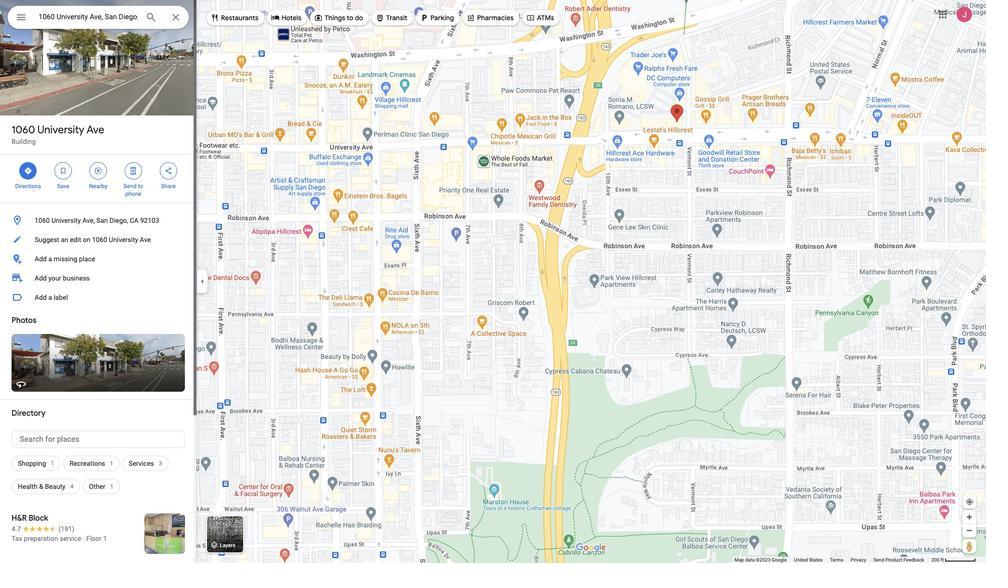 Task type: vqa. For each thing, say whether or not it's contained in the screenshot.
Send corresponding to Send to phone
yes



Task type: describe. For each thing, give the bounding box(es) containing it.
hotels
[[282, 13, 301, 22]]

4
[[70, 483, 74, 490]]

suggest
[[35, 236, 59, 244]]

ave inside 1060 university ave building
[[86, 123, 104, 137]]

label
[[54, 294, 68, 301]]

 search field
[[8, 6, 189, 31]]

atms
[[537, 13, 554, 22]]

show your location image
[[965, 498, 974, 507]]

4.7 stars 191 reviews image
[[12, 524, 74, 534]]

ca
[[130, 217, 139, 224]]

suggest an edit on 1060 university ave button
[[0, 230, 196, 249]]

directions
[[15, 183, 41, 190]]

privacy button
[[851, 557, 866, 563]]

service
[[60, 535, 81, 543]]

preparation
[[24, 535, 58, 543]]

missing
[[54, 255, 77, 263]]

 things to do
[[314, 13, 363, 23]]

transit
[[386, 13, 407, 22]]

to inside  things to do
[[347, 13, 353, 22]]


[[376, 13, 384, 23]]

1060 university ave, san diego, ca 92103 button
[[0, 211, 196, 230]]

add your business link
[[0, 269, 196, 288]]

actions for 1060 university ave region
[[0, 155, 196, 203]]

university for ave
[[37, 123, 84, 137]]

parking
[[431, 13, 454, 22]]


[[420, 13, 429, 23]]

1060 for ave,
[[35, 217, 50, 224]]

recreations
[[70, 460, 105, 468]]

 restaurants
[[210, 13, 258, 23]]

ave inside button
[[140, 236, 151, 244]]

 transit
[[376, 13, 407, 23]]

1060 university ave main content
[[0, 0, 196, 563]]

floor
[[86, 535, 102, 543]]

other
[[89, 483, 105, 491]]

3
[[159, 460, 162, 467]]

block
[[29, 514, 48, 523]]

terms button
[[830, 557, 844, 563]]

on
[[83, 236, 90, 244]]

united
[[794, 558, 808, 563]]

diego,
[[110, 217, 128, 224]]


[[59, 166, 68, 176]]

other 1
[[89, 483, 113, 491]]

save
[[57, 183, 69, 190]]

google
[[772, 558, 787, 563]]

send for send product feedback
[[874, 558, 884, 563]]

feedback
[[904, 558, 924, 563]]

united states
[[794, 558, 823, 563]]

none field inside 1060 university ave, san diego, ca 92103 field
[[39, 11, 138, 23]]

200 ft button
[[931, 558, 976, 563]]

to inside send to phone
[[138, 183, 143, 190]]

tax
[[12, 535, 22, 543]]

university inside button
[[109, 236, 138, 244]]

place
[[79, 255, 95, 263]]

 pharmacies
[[467, 13, 514, 23]]

1 for shopping
[[51, 460, 54, 467]]

tax preparation service · floor 1
[[12, 535, 107, 543]]

add your business
[[35, 274, 90, 282]]

share
[[161, 183, 176, 190]]

shopping
[[18, 460, 46, 468]]

a for missing
[[48, 255, 52, 263]]

services 3
[[129, 460, 162, 468]]

beauty
[[45, 483, 65, 491]]

data
[[745, 558, 755, 563]]

add for add your business
[[35, 274, 47, 282]]

united states button
[[794, 557, 823, 563]]

privacy
[[851, 558, 866, 563]]

google maps element
[[0, 0, 986, 563]]

(191)
[[58, 525, 74, 533]]

layers
[[220, 543, 235, 549]]

 parking
[[420, 13, 454, 23]]



Task type: locate. For each thing, give the bounding box(es) containing it.
map
[[734, 558, 744, 563]]

footer containing map data ©2023 google
[[734, 557, 931, 563]]

add a missing place button
[[0, 249, 196, 269]]


[[314, 13, 323, 23]]

ave down 92103
[[140, 236, 151, 244]]

add for add a label
[[35, 294, 47, 301]]

0 horizontal spatial to
[[138, 183, 143, 190]]

phone
[[125, 191, 141, 197]]


[[94, 166, 103, 176]]

suggest an edit on 1060 university ave
[[35, 236, 151, 244]]

pharmacies
[[477, 13, 514, 22]]

nearby
[[89, 183, 107, 190]]

add left label
[[35, 294, 47, 301]]

0 vertical spatial university
[[37, 123, 84, 137]]

send product feedback
[[874, 558, 924, 563]]

1 right other
[[110, 483, 113, 490]]

add a missing place
[[35, 255, 95, 263]]

send left product
[[874, 558, 884, 563]]

1060 right on
[[92, 236, 107, 244]]

3 add from the top
[[35, 294, 47, 301]]

92103
[[140, 217, 159, 224]]

1060 inside button
[[35, 217, 50, 224]]

None text field
[[12, 431, 185, 448]]

1060 University Ave, San Diego, CA 92103 field
[[8, 6, 189, 29]]

1 inside other 1
[[110, 483, 113, 490]]

 atms
[[526, 13, 554, 23]]

a inside button
[[48, 294, 52, 301]]

add a label
[[35, 294, 68, 301]]

h&r
[[12, 514, 27, 523]]

&
[[39, 483, 43, 491]]

2 vertical spatial university
[[109, 236, 138, 244]]

1060 for ave
[[12, 123, 35, 137]]

none text field inside 1060 university ave main content
[[12, 431, 185, 448]]

1
[[51, 460, 54, 467], [110, 460, 113, 467], [110, 483, 113, 490], [103, 535, 107, 543]]


[[271, 13, 280, 23]]

things
[[325, 13, 345, 22]]

photos
[[12, 316, 36, 326]]

0 vertical spatial add
[[35, 255, 47, 263]]

terms
[[830, 558, 844, 563]]

send inside send to phone
[[124, 183, 136, 190]]

services
[[129, 460, 154, 468]]

0 vertical spatial to
[[347, 13, 353, 22]]

add for add a missing place
[[35, 255, 47, 263]]

product
[[885, 558, 902, 563]]

1 vertical spatial send
[[874, 558, 884, 563]]

0 vertical spatial 1060
[[12, 123, 35, 137]]

university
[[37, 123, 84, 137], [51, 217, 81, 224], [109, 236, 138, 244]]

directory
[[12, 409, 46, 418]]

1 inside recreations 1
[[110, 460, 113, 467]]

1 a from the top
[[48, 255, 52, 263]]

google account: james peterson  
(james.peterson1902@gmail.com) image
[[957, 7, 972, 22]]

zoom in image
[[966, 514, 973, 521]]

1 vertical spatial add
[[35, 274, 47, 282]]

an
[[61, 236, 68, 244]]

a
[[48, 255, 52, 263], [48, 294, 52, 301]]

1060 university ave building
[[12, 123, 104, 145]]

ave
[[86, 123, 104, 137], [140, 236, 151, 244]]

send
[[124, 183, 136, 190], [874, 558, 884, 563]]

footer
[[734, 557, 931, 563]]

university down diego,
[[109, 236, 138, 244]]

1 for other
[[110, 483, 113, 490]]

1 inside 'shopping 1'
[[51, 460, 54, 467]]

san
[[96, 217, 108, 224]]

©2023
[[756, 558, 771, 563]]

states
[[809, 558, 823, 563]]

building
[[12, 138, 36, 145]]

1 horizontal spatial to
[[347, 13, 353, 22]]

do
[[355, 13, 363, 22]]


[[164, 166, 173, 176]]

a for label
[[48, 294, 52, 301]]

1 for recreations
[[110, 460, 113, 467]]


[[15, 11, 27, 24]]

0 vertical spatial ave
[[86, 123, 104, 137]]

add inside button
[[35, 255, 47, 263]]

ave up 
[[86, 123, 104, 137]]

1 vertical spatial a
[[48, 294, 52, 301]]

 button
[[8, 6, 35, 31]]


[[467, 13, 475, 23]]

business
[[63, 274, 90, 282]]

1 horizontal spatial send
[[874, 558, 884, 563]]

a left label
[[48, 294, 52, 301]]

 hotels
[[271, 13, 301, 23]]

0 vertical spatial a
[[48, 255, 52, 263]]

recreations 1
[[70, 460, 113, 468]]

university for ave,
[[51, 217, 81, 224]]

1060 inside 1060 university ave building
[[12, 123, 35, 137]]


[[210, 13, 219, 23]]

add
[[35, 255, 47, 263], [35, 274, 47, 282], [35, 294, 47, 301]]

1060 up the building
[[12, 123, 35, 137]]

·
[[83, 535, 85, 543]]

add a label button
[[0, 288, 196, 307]]

1 horizontal spatial ave
[[140, 236, 151, 244]]

to
[[347, 13, 353, 22], [138, 183, 143, 190]]

200 ft
[[931, 558, 944, 563]]

add inside button
[[35, 294, 47, 301]]

4.7
[[12, 525, 21, 533]]

1 vertical spatial 1060
[[35, 217, 50, 224]]

send product feedback button
[[874, 557, 924, 563]]

1 right floor
[[103, 535, 107, 543]]

1 add from the top
[[35, 255, 47, 263]]

1060 inside button
[[92, 236, 107, 244]]

show street view coverage image
[[963, 539, 977, 554]]

university up ''
[[37, 123, 84, 137]]

1 right the recreations
[[110, 460, 113, 467]]

0 horizontal spatial ave
[[86, 123, 104, 137]]

collapse side panel image
[[197, 276, 208, 287]]

health
[[18, 483, 37, 491]]

2 vertical spatial add
[[35, 294, 47, 301]]

zoom out image
[[966, 527, 973, 534]]


[[526, 13, 535, 23]]

200
[[931, 558, 940, 563]]

ave,
[[82, 217, 95, 224]]

1 vertical spatial to
[[138, 183, 143, 190]]

2 vertical spatial 1060
[[92, 236, 107, 244]]

to left do
[[347, 13, 353, 22]]

send up phone
[[124, 183, 136, 190]]

h&r block
[[12, 514, 48, 523]]

footer inside google maps element
[[734, 557, 931, 563]]

a inside button
[[48, 255, 52, 263]]

to up phone
[[138, 183, 143, 190]]

1060 up suggest
[[35, 217, 50, 224]]

0 vertical spatial send
[[124, 183, 136, 190]]

ft
[[941, 558, 944, 563]]


[[129, 166, 138, 176]]

send for send to phone
[[124, 183, 136, 190]]

1 vertical spatial ave
[[140, 236, 151, 244]]

None field
[[39, 11, 138, 23]]

edit
[[70, 236, 81, 244]]

health & beauty 4
[[18, 483, 74, 491]]

shopping 1
[[18, 460, 54, 468]]


[[24, 166, 32, 176]]

a left missing on the top
[[48, 255, 52, 263]]

university inside 1060 university ave building
[[37, 123, 84, 137]]

add down suggest
[[35, 255, 47, 263]]

0 horizontal spatial send
[[124, 183, 136, 190]]

1060 university ave, san diego, ca 92103
[[35, 217, 159, 224]]

university up an
[[51, 217, 81, 224]]

add left your at the left of page
[[35, 274, 47, 282]]

2 a from the top
[[48, 294, 52, 301]]

your
[[48, 274, 61, 282]]

send inside button
[[874, 558, 884, 563]]

map data ©2023 google
[[734, 558, 787, 563]]

2 add from the top
[[35, 274, 47, 282]]

1060
[[12, 123, 35, 137], [35, 217, 50, 224], [92, 236, 107, 244]]

1 vertical spatial university
[[51, 217, 81, 224]]

restaurants
[[221, 13, 258, 22]]

university inside button
[[51, 217, 81, 224]]

1 right shopping
[[51, 460, 54, 467]]



